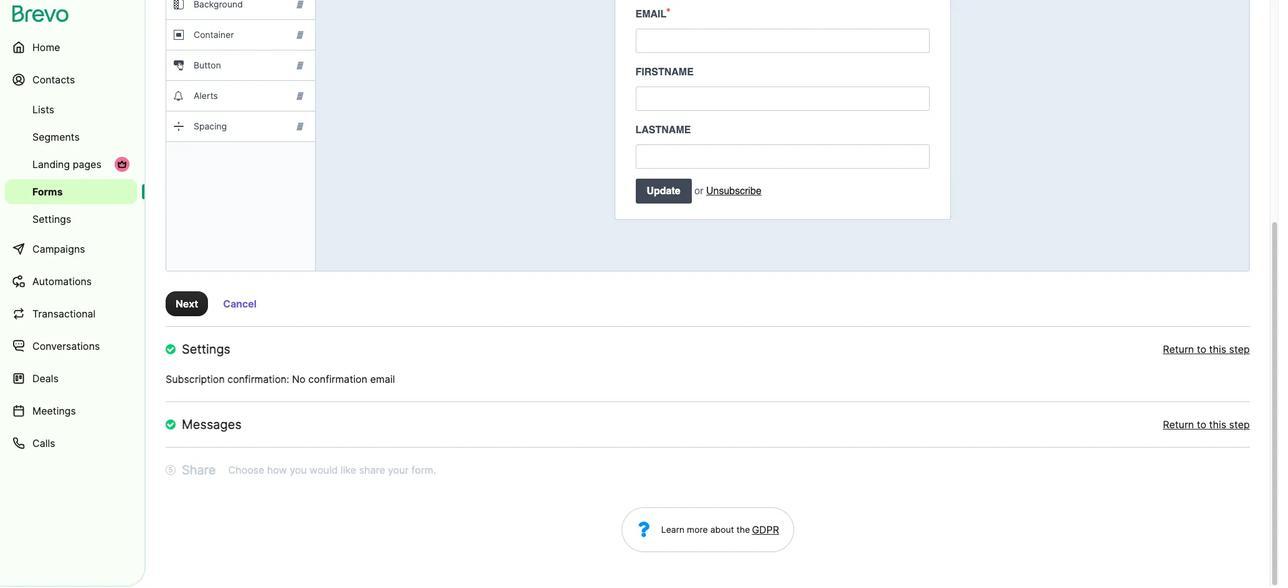 Task type: vqa. For each thing, say whether or not it's contained in the screenshot.
the bottom step
yes



Task type: describe. For each thing, give the bounding box(es) containing it.
next
[[176, 298, 198, 310]]

choose
[[228, 464, 264, 477]]

lastname
[[636, 125, 691, 136]]

email
[[370, 373, 395, 386]]

learn more about the gdpr
[[662, 524, 780, 536]]

alerts
[[194, 90, 218, 101]]

learn
[[662, 525, 685, 535]]

settings inside settings link
[[32, 213, 71, 226]]

firstname
[[636, 67, 694, 78]]

calls
[[32, 437, 55, 450]]

or unsubscribe
[[695, 186, 762, 197]]

calls link
[[5, 429, 137, 459]]

forms
[[32, 186, 63, 198]]

2 confirmation from the left
[[308, 373, 368, 386]]

lists
[[32, 103, 54, 116]]

5
[[168, 465, 173, 475]]

segments
[[32, 131, 80, 143]]

container
[[194, 29, 234, 40]]

firstname button
[[626, 58, 940, 116]]

home
[[32, 41, 60, 54]]

no
[[292, 373, 306, 386]]

1 horizontal spatial settings
[[182, 342, 231, 357]]

choose how you would like share your form.
[[228, 464, 436, 477]]

transactional link
[[5, 299, 137, 329]]

lists link
[[5, 97, 137, 122]]

or
[[695, 186, 704, 197]]

pages
[[73, 158, 102, 171]]

segments link
[[5, 125, 137, 150]]

lastname button
[[626, 116, 940, 174]]

subscription confirmation : no confirmation email
[[166, 373, 395, 386]]

return for messages
[[1164, 419, 1195, 431]]

how
[[267, 464, 287, 477]]

deals
[[32, 373, 59, 385]]

the
[[737, 525, 750, 535]]

container button
[[166, 20, 315, 50]]

campaigns link
[[5, 234, 137, 264]]

deals link
[[5, 364, 137, 394]]

return to this step for messages
[[1164, 419, 1250, 431]]

spacing button
[[166, 112, 315, 141]]

alerts button
[[166, 81, 315, 111]]

campaigns
[[32, 243, 85, 255]]

contacts link
[[5, 65, 137, 95]]

more
[[687, 525, 708, 535]]

this for messages
[[1210, 419, 1227, 431]]

automations link
[[5, 267, 137, 297]]

subscription
[[166, 373, 225, 386]]

return to this step for settings
[[1164, 343, 1250, 356]]

none text field inside email button
[[636, 29, 930, 53]]

forms link
[[5, 179, 137, 204]]

return to this step button for messages
[[1164, 417, 1250, 432]]

spacing
[[194, 121, 227, 131]]

landing
[[32, 158, 70, 171]]

1 confirmation from the left
[[228, 373, 287, 386]]

to for messages
[[1197, 419, 1207, 431]]



Task type: locate. For each thing, give the bounding box(es) containing it.
messages
[[182, 417, 242, 432]]

1 return from the top
[[1164, 343, 1195, 356]]

1 vertical spatial return
[[1164, 419, 1195, 431]]

confirmation
[[228, 373, 287, 386], [308, 373, 368, 386]]

return
[[1164, 343, 1195, 356], [1164, 419, 1195, 431]]

to for settings
[[1197, 343, 1207, 356]]

0 vertical spatial settings
[[32, 213, 71, 226]]

2 step from the top
[[1230, 419, 1250, 431]]

would
[[310, 464, 338, 477]]

confirmation left no
[[228, 373, 287, 386]]

you
[[290, 464, 307, 477]]

button button
[[166, 50, 315, 80]]

landing pages
[[32, 158, 102, 171]]

this for settings
[[1210, 343, 1227, 356]]

contacts
[[32, 74, 75, 86]]

1 vertical spatial step
[[1230, 419, 1250, 431]]

share
[[359, 464, 385, 477]]

1 this from the top
[[1210, 343, 1227, 356]]

settings link
[[5, 207, 137, 232]]

2 this from the top
[[1210, 419, 1227, 431]]

2 return to this step from the top
[[1164, 419, 1250, 431]]

2 return to this step button from the top
[[1164, 417, 1250, 432]]

1 vertical spatial settings
[[182, 342, 231, 357]]

None text field
[[636, 87, 930, 111], [636, 145, 930, 169], [636, 87, 930, 111], [636, 145, 930, 169]]

email
[[636, 9, 667, 20]]

next button
[[166, 292, 208, 316]]

0 horizontal spatial settings
[[32, 213, 71, 226]]

meetings link
[[5, 396, 137, 426]]

about
[[711, 525, 734, 535]]

step for settings
[[1230, 343, 1250, 356]]

settings down forms
[[32, 213, 71, 226]]

settings up subscription
[[182, 342, 231, 357]]

gdpr
[[752, 524, 780, 536]]

step for messages
[[1230, 419, 1250, 431]]

return for settings
[[1164, 343, 1195, 356]]

your
[[388, 464, 409, 477]]

return to this step button for settings
[[1164, 342, 1250, 357]]

automations
[[32, 275, 92, 288]]

1 return to this step from the top
[[1164, 343, 1250, 356]]

like
[[341, 464, 356, 477]]

conversations
[[32, 340, 100, 353]]

gdpr link
[[750, 523, 780, 538]]

this
[[1210, 343, 1227, 356], [1210, 419, 1227, 431]]

1 vertical spatial return to this step
[[1164, 419, 1250, 431]]

0 vertical spatial return to this step
[[1164, 343, 1250, 356]]

:
[[287, 373, 289, 386]]

form.
[[412, 464, 436, 477]]

0 horizontal spatial confirmation
[[228, 373, 287, 386]]

email button
[[626, 0, 940, 58]]

share
[[182, 463, 216, 478]]

0 vertical spatial this
[[1210, 343, 1227, 356]]

2 return from the top
[[1164, 419, 1195, 431]]

button
[[194, 60, 221, 70]]

confirmation right no
[[308, 373, 368, 386]]

0 vertical spatial to
[[1197, 343, 1207, 356]]

1 vertical spatial this
[[1210, 419, 1227, 431]]

cancel
[[223, 298, 257, 310]]

return image
[[166, 420, 176, 430]]

1 step from the top
[[1230, 343, 1250, 356]]

1 horizontal spatial confirmation
[[308, 373, 368, 386]]

to
[[1197, 343, 1207, 356], [1197, 419, 1207, 431]]

conversations link
[[5, 331, 137, 361]]

step
[[1230, 343, 1250, 356], [1230, 419, 1250, 431]]

2 to from the top
[[1197, 419, 1207, 431]]

landing pages link
[[5, 152, 137, 177]]

unsubscribe
[[706, 186, 762, 197]]

0 vertical spatial step
[[1230, 343, 1250, 356]]

None text field
[[636, 29, 930, 53]]

settings
[[32, 213, 71, 226], [182, 342, 231, 357]]

meetings
[[32, 405, 76, 417]]

1 return to this step button from the top
[[1164, 342, 1250, 357]]

1 vertical spatial return to this step button
[[1164, 417, 1250, 432]]

home link
[[5, 32, 137, 62]]

1 vertical spatial to
[[1197, 419, 1207, 431]]

return to this step
[[1164, 343, 1250, 356], [1164, 419, 1250, 431]]

1 to from the top
[[1197, 343, 1207, 356]]

left___rvooi image
[[117, 159, 127, 169]]

transactional
[[32, 308, 96, 320]]

return image
[[166, 345, 176, 354]]

cancel button
[[213, 292, 267, 316]]

0 vertical spatial return
[[1164, 343, 1195, 356]]

update
[[647, 186, 681, 197]]

0 vertical spatial return to this step button
[[1164, 342, 1250, 357]]

return to this step button
[[1164, 342, 1250, 357], [1164, 417, 1250, 432]]



